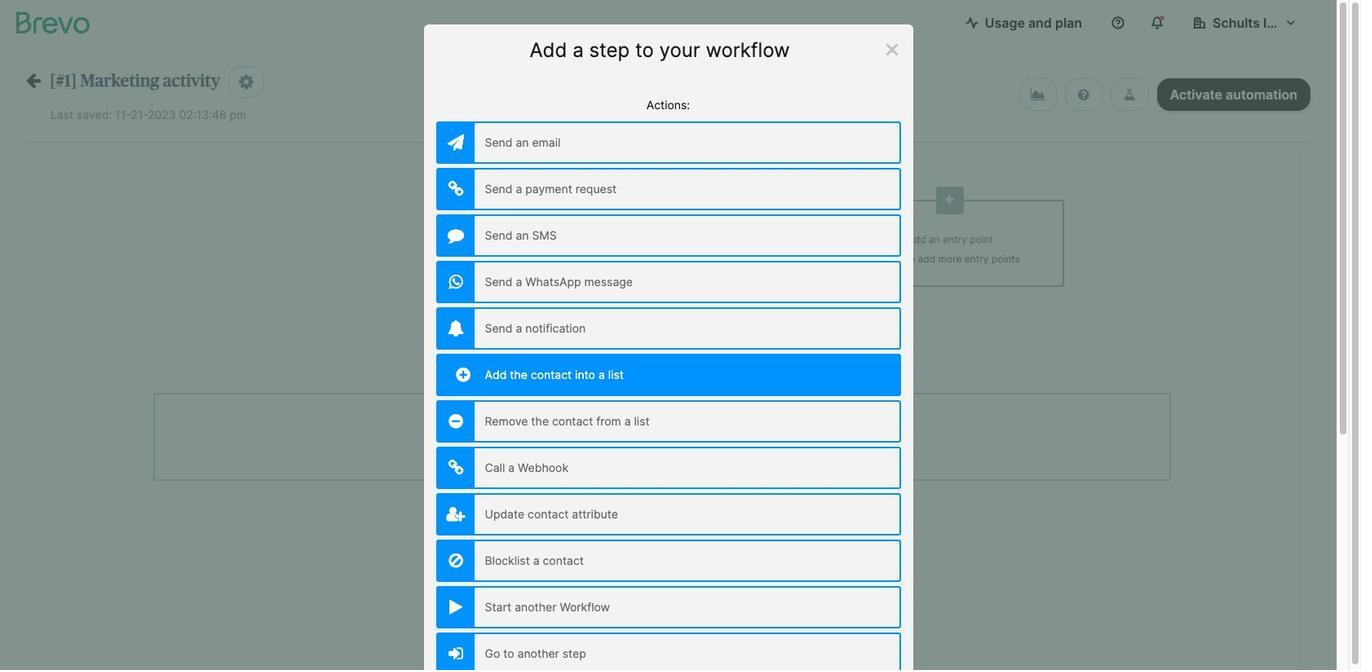Task type: describe. For each thing, give the bounding box(es) containing it.
list for remove the contact from a list
[[634, 414, 650, 428]]

add inside exit & restart the workflow add new conditions
[[608, 445, 630, 459]]

a for contact
[[533, 554, 540, 568]]

last
[[51, 108, 74, 122]]

conditions
[[659, 445, 717, 459]]

send an email
[[485, 136, 560, 149]]

payment
[[525, 182, 572, 196]]

exit
[[600, 426, 617, 439]]

whatsapp
[[525, 275, 581, 289]]

a for payment
[[516, 182, 522, 196]]

11-
[[115, 108, 131, 122]]

new
[[633, 445, 655, 459]]

[#1]                             marketing activity link
[[26, 72, 220, 90]]

activity
[[163, 73, 220, 90]]

add an entry point click to add more entry points
[[881, 233, 1020, 265]]

send an sms link
[[436, 215, 901, 257]]

another inside 'link'
[[517, 647, 559, 661]]

cog image
[[239, 73, 254, 91]]

list for add the contact into a list
[[608, 368, 624, 382]]

send a notification link
[[436, 308, 901, 350]]

filter
[[523, 253, 546, 265]]

arrow left image
[[26, 72, 41, 89]]

&
[[619, 426, 626, 439]]

add the contact into a list
[[485, 368, 624, 382]]

add for the
[[485, 368, 507, 382]]

× button
[[884, 32, 901, 64]]

area chart image
[[1031, 88, 1046, 101]]

notification
[[525, 322, 586, 335]]

activate
[[1170, 86, 1223, 103]]

0 vertical spatial to
[[635, 38, 654, 62]]

to inside add an entry point click to add more entry points
[[906, 253, 915, 265]]

unengaged_contacts
[[559, 253, 677, 265]]

contact for blocklist
[[543, 554, 584, 568]]

send for send a whatsapp message
[[485, 275, 513, 289]]

send a notification
[[485, 322, 586, 335]]

add the contact into a list link
[[436, 354, 901, 397]]

send a whatsapp message link
[[436, 261, 901, 304]]

your
[[659, 38, 700, 62]]

an for email
[[516, 136, 529, 149]]

1 vertical spatial entry
[[965, 253, 989, 265]]

call a webhook link
[[436, 447, 901, 490]]

remove the contact from a list
[[485, 414, 650, 428]]

click
[[881, 253, 903, 265]]

more
[[938, 253, 962, 265]]

marketing
[[80, 73, 159, 90]]

go
[[485, 647, 500, 661]]

into
[[575, 368, 595, 382]]

point
[[970, 233, 993, 245]]

#1
[[799, 272, 810, 285]]

[#1]                             marketing activity
[[50, 73, 220, 90]]

send an email link
[[436, 122, 901, 164]]

go to another step link
[[436, 633, 901, 670]]

send an sms
[[485, 229, 557, 242]]

blocklist a contact
[[485, 554, 584, 568]]

add a step to your workflow
[[530, 38, 790, 62]]

filter is unengaged_contacts 16:10 daily weekdays only startpoint #1
[[523, 253, 810, 285]]

start
[[485, 600, 511, 614]]

×
[[884, 32, 901, 64]]

request
[[576, 182, 617, 196]]

an for entry
[[929, 233, 940, 245]]

start another workflow
[[485, 600, 610, 614]]

[#1]
[[50, 73, 77, 90]]



Task type: vqa. For each thing, say whether or not it's contained in the screenshot.
'workflows'
no



Task type: locate. For each thing, give the bounding box(es) containing it.
step down workflow at the left bottom of the page
[[562, 647, 586, 661]]

send a whatsapp message
[[485, 275, 633, 289]]

1 vertical spatial list
[[634, 414, 650, 428]]

1 horizontal spatial step
[[589, 38, 630, 62]]

to
[[635, 38, 654, 62], [906, 253, 915, 265], [503, 647, 514, 661]]

16:10
[[680, 253, 704, 265]]

send a payment request link
[[436, 168, 901, 211]]

saved:
[[77, 108, 112, 122]]

1 horizontal spatial the
[[531, 414, 549, 428]]

a for step
[[573, 38, 584, 62]]

schults inc button
[[1180, 7, 1311, 39]]

the up 'add new conditions' link
[[665, 426, 680, 439]]

activate automation button
[[1157, 78, 1311, 111]]

send left payment
[[485, 182, 513, 196]]

to left add
[[906, 253, 915, 265]]

3 send from the top
[[485, 229, 513, 242]]

add for a
[[530, 38, 567, 62]]

contact
[[531, 368, 572, 382], [552, 414, 593, 428], [528, 507, 569, 521], [543, 554, 584, 568]]

0 horizontal spatial list
[[608, 368, 624, 382]]

send down send an sms
[[485, 275, 513, 289]]

0 horizontal spatial to
[[503, 647, 514, 661]]

2 vertical spatial to
[[503, 647, 514, 661]]

send
[[485, 136, 513, 149], [485, 182, 513, 196], [485, 229, 513, 242], [485, 275, 513, 289], [485, 322, 513, 335]]

call a webhook
[[485, 461, 568, 475]]

exit & restart the workflow add new conditions
[[600, 426, 725, 459]]

add for an
[[907, 233, 926, 245]]

is
[[548, 253, 556, 265]]

add inside add an entry point click to add more entry points
[[907, 233, 926, 245]]

the right remove
[[531, 414, 549, 428]]

plan
[[1055, 15, 1082, 31]]

usage and plan button
[[952, 7, 1095, 39]]

actions:
[[647, 98, 690, 112]]

0 horizontal spatial the
[[510, 368, 528, 382]]

blocklist a contact link
[[436, 540, 901, 582]]

last saved: 11-21-2023 02:13:48 pm
[[51, 108, 247, 122]]

a for notification
[[516, 322, 522, 335]]

contact right "update"
[[528, 507, 569, 521]]

list
[[608, 368, 624, 382], [634, 414, 650, 428]]

contact for remove
[[552, 414, 593, 428]]

workflow inside exit & restart the workflow add new conditions
[[683, 426, 725, 439]]

weekdays
[[731, 253, 778, 265]]

entry
[[943, 233, 967, 245], [965, 253, 989, 265]]

pm
[[230, 108, 247, 122]]

send for send an email
[[485, 136, 513, 149]]

1 vertical spatial workflow
[[683, 426, 725, 439]]

an inside add an entry point click to add more entry points
[[929, 233, 940, 245]]

21-
[[131, 108, 148, 122]]

flask image
[[1124, 88, 1136, 101]]

workflow
[[706, 38, 790, 62], [683, 426, 725, 439]]

02:13:48
[[179, 108, 226, 122]]

list right the into on the left bottom of page
[[608, 368, 624, 382]]

send left notification
[[485, 322, 513, 335]]

add
[[530, 38, 567, 62], [907, 233, 926, 245], [485, 368, 507, 382], [608, 445, 630, 459]]

contact left from
[[552, 414, 593, 428]]

another right start
[[515, 600, 557, 614]]

the for remove
[[531, 414, 549, 428]]

0 vertical spatial list
[[608, 368, 624, 382]]

entry down point
[[965, 253, 989, 265]]

send left the email
[[485, 136, 513, 149]]

blocklist
[[485, 554, 530, 568]]

automation
[[1226, 86, 1297, 103]]

0 vertical spatial workflow
[[706, 38, 790, 62]]

contact for add
[[531, 368, 572, 382]]

message
[[584, 275, 633, 289]]

attribute
[[572, 507, 618, 521]]

workflow right your on the top of the page
[[706, 38, 790, 62]]

2 horizontal spatial to
[[906, 253, 915, 265]]

send for send an sms
[[485, 229, 513, 242]]

the
[[510, 368, 528, 382], [531, 414, 549, 428], [665, 426, 680, 439]]

the inside exit & restart the workflow add new conditions
[[665, 426, 680, 439]]

update contact attribute link
[[436, 494, 901, 536]]

step
[[589, 38, 630, 62], [562, 647, 586, 661]]

daily
[[706, 253, 728, 265]]

start another workflow link
[[436, 587, 901, 629]]

go to another step
[[485, 647, 586, 661]]

an up add
[[929, 233, 940, 245]]

0 vertical spatial another
[[515, 600, 557, 614]]

contact left the into on the left bottom of page
[[531, 368, 572, 382]]

the up remove
[[510, 368, 528, 382]]

send left sms
[[485, 229, 513, 242]]

remove the contact from a list link
[[436, 401, 901, 443]]

workflow
[[560, 600, 610, 614]]

an left the email
[[516, 136, 529, 149]]

add
[[918, 253, 936, 265]]

send a payment request
[[485, 182, 617, 196]]

0 vertical spatial step
[[589, 38, 630, 62]]

email
[[532, 136, 560, 149]]

remove
[[485, 414, 528, 428]]

sms
[[532, 229, 557, 242]]

question circle image
[[1078, 88, 1089, 101]]

1 send from the top
[[485, 136, 513, 149]]

1 vertical spatial to
[[906, 253, 915, 265]]

a for webhook
[[508, 461, 515, 475]]

an for sms
[[516, 229, 529, 242]]

call
[[485, 461, 505, 475]]

only
[[781, 253, 802, 265]]

from
[[596, 414, 621, 428]]

4 send from the top
[[485, 275, 513, 289]]

schults
[[1213, 15, 1260, 31]]

0 vertical spatial entry
[[943, 233, 967, 245]]

another
[[515, 600, 557, 614], [517, 647, 559, 661]]

activate automation
[[1170, 86, 1297, 103]]

a for whatsapp
[[516, 275, 522, 289]]

startpoint
[[751, 272, 797, 285]]

a
[[573, 38, 584, 62], [516, 182, 522, 196], [516, 275, 522, 289], [516, 322, 522, 335], [598, 368, 605, 382], [624, 414, 631, 428], [508, 461, 515, 475], [533, 554, 540, 568]]

and
[[1028, 15, 1052, 31]]

usage and plan
[[985, 15, 1082, 31]]

2 send from the top
[[485, 182, 513, 196]]

to right go at the left bottom
[[503, 647, 514, 661]]

2023
[[148, 108, 176, 122]]

update contact attribute
[[485, 507, 618, 521]]

update
[[485, 507, 525, 521]]

the for add
[[510, 368, 528, 382]]

2 horizontal spatial the
[[665, 426, 680, 439]]

1 horizontal spatial list
[[634, 414, 650, 428]]

restart
[[628, 426, 662, 439]]

1 horizontal spatial to
[[635, 38, 654, 62]]

webhook
[[518, 461, 568, 475]]

schults inc
[[1213, 15, 1282, 31]]

list right '&' at the left
[[634, 414, 650, 428]]

points
[[992, 253, 1020, 265]]

5 send from the top
[[485, 322, 513, 335]]

inc
[[1263, 15, 1282, 31]]

entry up 'more'
[[943, 233, 967, 245]]

1 vertical spatial step
[[562, 647, 586, 661]]

send for send a notification
[[485, 322, 513, 335]]

send for send a payment request
[[485, 182, 513, 196]]

workflow up conditions
[[683, 426, 725, 439]]

add new conditions link
[[608, 445, 717, 459]]

step left your on the top of the page
[[589, 38, 630, 62]]

step inside 'link'
[[562, 647, 586, 661]]

usage
[[985, 15, 1025, 31]]

to inside go to another step 'link'
[[503, 647, 514, 661]]

1 vertical spatial another
[[517, 647, 559, 661]]

to left your on the top of the page
[[635, 38, 654, 62]]

an left sms
[[516, 229, 529, 242]]

another right go at the left bottom
[[517, 647, 559, 661]]

0 horizontal spatial step
[[562, 647, 586, 661]]

contact down the update contact attribute
[[543, 554, 584, 568]]



